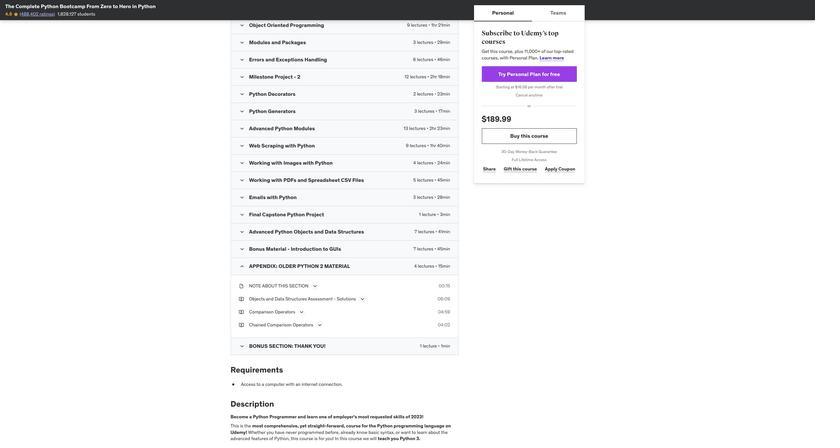 Task type: vqa. For each thing, say whether or not it's contained in the screenshot.
Working with PDFs and Spreadsheet CSV Files WORKING
yes



Task type: describe. For each thing, give the bounding box(es) containing it.
1 vertical spatial 3
[[414, 108, 417, 114]]

courses,
[[482, 55, 499, 61]]

comparison operators
[[249, 310, 295, 315]]

get
[[482, 49, 489, 54]]

12 lectures • 2hr 18min
[[405, 74, 450, 80]]

python up final capstone python project
[[279, 194, 297, 201]]

this
[[278, 284, 288, 289]]

1,828,127
[[58, 11, 76, 17]]

small image for emails
[[239, 195, 245, 201]]

you for whether
[[267, 430, 274, 436]]

capstone
[[262, 212, 286, 218]]

xsmall image for comparison
[[239, 310, 244, 316]]

buy
[[510, 133, 520, 139]]

18min
[[438, 74, 450, 80]]

1 horizontal spatial project
[[306, 212, 324, 218]]

9 for object oriented programming
[[407, 22, 410, 28]]

requirements
[[231, 366, 283, 376]]

python down milestone
[[249, 91, 267, 97]]

python down python decorators
[[249, 108, 267, 115]]

python up ratings)
[[41, 3, 59, 9]]

of inside get this course, plus 11,000+ of our top-rated courses, with personal plan.
[[542, 49, 546, 54]]

images
[[284, 160, 302, 166]]

1 vertical spatial comparison
[[267, 323, 292, 329]]

show lecture description image for comparison operators
[[299, 310, 305, 316]]

share button
[[482, 163, 497, 176]]

0 vertical spatial a
[[262, 382, 264, 388]]

17min
[[439, 108, 450, 114]]

lectures for advanced python modules
[[409, 126, 426, 132]]

small image for python generators
[[239, 108, 245, 115]]

• for working with images with python
[[435, 160, 436, 166]]

lifetime
[[519, 157, 534, 162]]

get this course, plus 11,000+ of our top-rated courses, with personal plan.
[[482, 49, 574, 61]]

introduction
[[291, 246, 322, 253]]

(488,402 ratings)
[[20, 11, 55, 17]]

employer's
[[333, 415, 357, 421]]

$189.99 buy this course
[[482, 114, 548, 139]]

starting
[[496, 85, 510, 90]]

small image for errors
[[239, 57, 245, 63]]

apply coupon
[[545, 166, 576, 172]]

course inside $189.99 buy this course
[[532, 133, 548, 139]]

the complete python bootcamp from zero to hero in python
[[5, 3, 156, 9]]

udemy's
[[521, 29, 547, 37]]

show lecture description image for note about this section
[[312, 284, 318, 290]]

1 vertical spatial a
[[249, 415, 252, 421]]

3 for python
[[413, 195, 416, 201]]

programming
[[394, 424, 424, 430]]

become a python programmer and learn one of employer's most requested skills of 2023!
[[231, 415, 424, 421]]

• for errors and exceptions handling
[[435, 57, 436, 63]]

with right emails in the left of the page
[[267, 194, 278, 201]]

lectures for bonus material - introduction to guis
[[417, 246, 434, 252]]

bonus
[[249, 246, 265, 253]]

python
[[297, 263, 319, 270]]

• for final capstone python project
[[437, 212, 439, 218]]

lectures for working with images with python
[[417, 160, 434, 166]]

of right one
[[328, 415, 332, 421]]

this right in
[[340, 437, 347, 442]]

1min
[[441, 344, 450, 350]]

appendix: older python 2 material
[[249, 263, 350, 270]]

lecture for final capstone python project
[[422, 212, 436, 218]]

about
[[428, 430, 440, 436]]

starting at $16.58 per month after trial cancel anytime
[[496, 85, 563, 98]]

course inside most comprehensive, yet straight-forward, course for the python programming language on udemy!
[[346, 424, 361, 430]]

one
[[319, 415, 327, 421]]

in
[[335, 437, 339, 442]]

• for milestone project - 2
[[428, 74, 429, 80]]

plan
[[530, 71, 541, 77]]

• for modules and packages
[[435, 39, 436, 45]]

programmer
[[269, 415, 297, 421]]

with right images
[[303, 160, 314, 166]]

lectures for object oriented programming
[[411, 22, 428, 28]]

python down want
[[400, 437, 415, 442]]

teach
[[378, 437, 390, 442]]

plus
[[515, 49, 523, 54]]

lectures for milestone project - 2
[[410, 74, 427, 80]]

to left guis
[[323, 246, 328, 253]]

1 for final capstone python project
[[419, 212, 421, 218]]

access to a computer with an internet connection.
[[241, 382, 343, 388]]

0 horizontal spatial the
[[244, 424, 251, 430]]

or inside whether you have never programmed before, already know basic syntax, or want to learn about the advanced features of python, this course is for you! in this course we will
[[396, 430, 400, 436]]

1 for bonus section: thank you!
[[420, 344, 422, 350]]

have
[[275, 430, 285, 436]]

course down lifetime
[[522, 166, 537, 172]]

30-day money-back guarantee full lifetime access
[[502, 149, 557, 162]]

web scraping with python
[[249, 143, 315, 149]]

working for working with images with python
[[249, 160, 270, 166]]

teams
[[551, 10, 567, 16]]

object oriented programming
[[249, 22, 324, 28]]

small image for working with pdfs and spreadsheet csv files
[[239, 177, 245, 184]]

complete
[[16, 3, 40, 9]]

note about this section
[[249, 284, 309, 289]]

small image for advanced python objects and data structures
[[239, 229, 245, 236]]

• for appendix: older python 2 material
[[436, 264, 437, 270]]

before,
[[325, 430, 340, 436]]

24min
[[438, 160, 450, 166]]

0 vertical spatial structures
[[338, 229, 364, 235]]

tab list containing personal
[[474, 5, 585, 21]]

this inside get this course, plus 11,000+ of our top-rated courses, with personal plan.
[[490, 49, 498, 54]]

small image for final
[[239, 212, 245, 218]]

4.6
[[5, 11, 12, 17]]

13 lectures • 2hr 23min
[[404, 126, 450, 132]]

python down description
[[253, 415, 268, 421]]

1hr for object oriented programming
[[431, 22, 437, 28]]

45min for working with pdfs and spreadsheet csv files
[[438, 177, 450, 183]]

final capstone python project
[[249, 212, 324, 218]]

python decorators
[[249, 91, 296, 97]]

7 for advanced python objects and data structures
[[415, 229, 417, 235]]

lectures for advanced python objects and data structures
[[418, 229, 435, 235]]

will
[[370, 437, 377, 442]]

with left an
[[286, 382, 295, 388]]

45min for bonus material - introduction to guis
[[438, 246, 450, 252]]

python generators
[[249, 108, 296, 115]]

skills
[[393, 415, 405, 421]]

and down about
[[266, 297, 274, 302]]

• for advanced python objects and data structures
[[436, 229, 437, 235]]

1,828,127 students
[[58, 11, 95, 17]]

small image for python decorators
[[239, 91, 245, 98]]

bonus section: thank you!
[[249, 343, 326, 350]]

3 lectures • 28min
[[413, 195, 450, 201]]

15min
[[438, 264, 450, 270]]

decorators
[[268, 91, 296, 97]]

and right errors
[[266, 56, 275, 63]]

bonus
[[249, 343, 268, 350]]

advanced python modules
[[249, 125, 315, 132]]

guis
[[329, 246, 341, 253]]

share
[[483, 166, 496, 172]]

with inside get this course, plus 11,000+ of our top-rated courses, with personal plan.
[[500, 55, 509, 61]]

lectures for errors and exceptions handling
[[417, 57, 433, 63]]

2 horizontal spatial -
[[334, 297, 336, 302]]

0 vertical spatial is
[[240, 424, 243, 430]]

- for project
[[294, 74, 296, 80]]

xsmall image for note
[[239, 284, 244, 290]]

29min
[[437, 39, 450, 45]]

connection.
[[319, 382, 343, 388]]

1 vertical spatial structures
[[286, 297, 307, 302]]

programming
[[290, 22, 324, 28]]

gift this course
[[504, 166, 537, 172]]

small image for working
[[239, 160, 245, 167]]

2 horizontal spatial 2
[[413, 91, 416, 97]]

to inside subscribe to udemy's top courses
[[514, 29, 520, 37]]

solutions
[[337, 297, 356, 302]]

- for material
[[288, 246, 290, 253]]

7 for bonus material - introduction to guis
[[414, 246, 416, 252]]

personal inside get this course, plus 11,000+ of our top-rated courses, with personal plan.
[[510, 55, 528, 61]]

$189.99
[[482, 114, 512, 124]]

advanced for advanced python modules
[[249, 125, 274, 132]]

pdfs
[[284, 177, 297, 184]]

9 lectures • 1hr 21min
[[407, 22, 450, 28]]

04:59
[[438, 310, 450, 315]]

course down programmed
[[300, 437, 313, 442]]

of inside whether you have never programmed before, already know basic syntax, or want to learn about the advanced features of python, this course is for you! in this course we will
[[269, 437, 273, 442]]

1hr for web scraping with python
[[430, 143, 436, 149]]

learn
[[540, 55, 552, 61]]

gift
[[504, 166, 512, 172]]

hero
[[119, 3, 131, 9]]

courses
[[482, 38, 506, 46]]

learn more
[[540, 55, 564, 61]]

of right 'skills'
[[406, 415, 410, 421]]

description
[[231, 400, 274, 410]]

python,
[[274, 437, 290, 442]]

you for teach
[[391, 437, 399, 442]]

9 lectures • 1hr 40min
[[406, 143, 450, 149]]

0 vertical spatial comparison
[[249, 310, 274, 315]]

lectures for emails with python
[[417, 195, 433, 201]]

advanced python objects and data structures
[[249, 229, 364, 235]]

4 for python
[[413, 160, 416, 166]]

1 lecture • 1min
[[420, 344, 450, 350]]

python up web scraping with python
[[275, 125, 293, 132]]

0 horizontal spatial data
[[275, 297, 284, 302]]

3 lectures • 29min
[[413, 39, 450, 45]]

yet
[[300, 424, 307, 430]]

3 lectures • 17min
[[414, 108, 450, 114]]

small image for bonus material - introduction to guis
[[239, 246, 245, 253]]

this right gift
[[513, 166, 521, 172]]

2 for appendix: older python 2 material
[[320, 263, 323, 270]]

2 vertical spatial xsmall image
[[231, 382, 236, 389]]

at
[[511, 85, 514, 90]]

most inside most comprehensive, yet straight-forward, course for the python programming language on udemy!
[[252, 424, 263, 430]]

this down never
[[291, 437, 298, 442]]

learn inside whether you have never programmed before, already know basic syntax, or want to learn about the advanced features of python, this course is for you! in this course we will
[[417, 430, 427, 436]]

1 horizontal spatial data
[[325, 229, 337, 235]]

students
[[77, 11, 95, 17]]

computer
[[265, 382, 285, 388]]

free
[[550, 71, 560, 77]]

lectures for python decorators
[[417, 91, 434, 97]]

28min
[[437, 195, 450, 201]]

0 vertical spatial objects
[[294, 229, 313, 235]]

show lecture description image
[[317, 323, 323, 329]]

internet
[[302, 382, 318, 388]]

2 for milestone project - 2
[[297, 74, 300, 80]]

0 vertical spatial most
[[358, 415, 369, 421]]

0 horizontal spatial modules
[[249, 39, 270, 46]]



Task type: locate. For each thing, give the bounding box(es) containing it.
advanced
[[249, 125, 274, 132], [249, 229, 274, 235]]

packages
[[282, 39, 306, 46]]

3 up 13 lectures • 2hr 23min at the top of page
[[414, 108, 417, 114]]

milestone
[[249, 74, 274, 80]]

0 vertical spatial working
[[249, 160, 270, 166]]

lecture for bonus section: thank you!
[[423, 344, 437, 350]]

1 horizontal spatial structures
[[338, 229, 364, 235]]

0 horizontal spatial project
[[275, 74, 293, 80]]

2hr down 3 lectures • 17min
[[430, 126, 436, 132]]

lectures left 41min
[[418, 229, 435, 235]]

1 vertical spatial operators
[[293, 323, 313, 329]]

you down 'syntax,'
[[391, 437, 399, 442]]

• left 15min
[[436, 264, 437, 270]]

1 vertical spatial access
[[241, 382, 256, 388]]

3 small image from the top
[[239, 91, 245, 98]]

0 vertical spatial xsmall image
[[239, 297, 244, 303]]

for
[[542, 71, 549, 77], [362, 424, 368, 430], [319, 437, 324, 442]]

milestone project - 2
[[249, 74, 300, 80]]

9 small image from the top
[[239, 264, 245, 270]]

advanced for advanced python objects and data structures
[[249, 229, 274, 235]]

1 small image from the top
[[239, 22, 245, 29]]

1 vertical spatial project
[[306, 212, 324, 218]]

2 horizontal spatial show lecture description image
[[359, 297, 366, 303]]

• left 1min
[[438, 344, 440, 350]]

material
[[324, 263, 350, 270]]

4 for material
[[414, 264, 417, 270]]

python down final capstone python project
[[275, 229, 293, 235]]

assessment
[[308, 297, 333, 302]]

requested
[[370, 415, 392, 421]]

small image for object oriented programming
[[239, 22, 245, 29]]

1 vertical spatial or
[[396, 430, 400, 436]]

5 small image from the top
[[239, 143, 245, 149]]

access down requirements
[[241, 382, 256, 388]]

1hr left 21min at the right of page
[[431, 22, 437, 28]]

an
[[296, 382, 301, 388]]

of
[[542, 49, 546, 54], [328, 415, 332, 421], [406, 415, 410, 421], [269, 437, 273, 442]]

• left 29min
[[435, 39, 436, 45]]

• left 18min
[[428, 74, 429, 80]]

is inside whether you have never programmed before, already know basic syntax, or want to learn about the advanced features of python, this course is for you! in this course we will
[[314, 437, 318, 442]]

1 horizontal spatial modules
[[294, 125, 315, 132]]

0 vertical spatial or
[[528, 104, 531, 108]]

lecture
[[422, 212, 436, 218], [423, 344, 437, 350]]

data up guis
[[325, 229, 337, 235]]

04:02
[[438, 323, 450, 329]]

0 vertical spatial personal
[[492, 10, 514, 16]]

6 small image from the top
[[239, 212, 245, 218]]

• left 21min at the right of page
[[429, 22, 430, 28]]

this
[[490, 49, 498, 54], [521, 133, 530, 139], [513, 166, 521, 172], [291, 437, 298, 442], [340, 437, 347, 442]]

46min
[[437, 57, 450, 63]]

7 up 4 lectures • 15min
[[414, 246, 416, 252]]

this is the
[[231, 424, 252, 430]]

per
[[528, 85, 534, 90]]

of left our
[[542, 49, 546, 54]]

4 small image from the top
[[239, 160, 245, 167]]

0 vertical spatial you
[[267, 430, 274, 436]]

we
[[363, 437, 369, 442]]

final
[[249, 212, 261, 218]]

2 23min from the top
[[437, 126, 450, 132]]

1 vertical spatial most
[[252, 424, 263, 430]]

oriented
[[267, 22, 289, 28]]

12
[[405, 74, 409, 80]]

45min
[[438, 177, 450, 183], [438, 246, 450, 252]]

1 horizontal spatial the
[[369, 424, 376, 430]]

0 vertical spatial lecture
[[422, 212, 436, 218]]

0 vertical spatial learn
[[307, 415, 318, 421]]

7 up 7 lectures • 45min
[[415, 229, 417, 235]]

show lecture description image right 'solutions'
[[359, 297, 366, 303]]

you!
[[313, 343, 326, 350]]

month
[[535, 85, 546, 90]]

• for python generators
[[436, 108, 437, 114]]

• left 24min
[[435, 160, 436, 166]]

show lecture description image down objects and data structures assessment - solutions
[[299, 310, 305, 316]]

0 horizontal spatial most
[[252, 424, 263, 430]]

1 horizontal spatial access
[[534, 157, 547, 162]]

know
[[357, 430, 368, 436]]

2hr for milestone project - 2
[[430, 74, 437, 80]]

1 xsmall image from the top
[[239, 284, 244, 290]]

xsmall image for objects
[[239, 297, 244, 303]]

on
[[446, 424, 451, 430]]

personal button
[[474, 5, 532, 21]]

small image for bonus
[[239, 344, 245, 350]]

lectures for python generators
[[418, 108, 435, 114]]

4 down 7 lectures • 45min
[[414, 264, 417, 270]]

the inside whether you have never programmed before, already know basic syntax, or want to learn about the advanced features of python, this course is for you! in this course we will
[[441, 430, 448, 436]]

with left images
[[271, 160, 282, 166]]

this up courses,
[[490, 49, 498, 54]]

1 vertical spatial for
[[362, 424, 368, 430]]

access inside 30-day money-back guarantee full lifetime access
[[534, 157, 547, 162]]

lectures
[[411, 22, 428, 28], [417, 39, 433, 45], [417, 57, 433, 63], [410, 74, 427, 80], [417, 91, 434, 97], [418, 108, 435, 114], [409, 126, 426, 132], [410, 143, 426, 149], [417, 160, 434, 166], [417, 177, 434, 183], [417, 195, 433, 201], [418, 229, 435, 235], [417, 246, 434, 252], [418, 264, 435, 270]]

0 vertical spatial 2hr
[[430, 74, 437, 80]]

the inside most comprehensive, yet straight-forward, course for the python programming language on udemy!
[[369, 424, 376, 430]]

data down the note about this section
[[275, 297, 284, 302]]

material
[[266, 246, 286, 253]]

of left python,
[[269, 437, 273, 442]]

this right buy
[[521, 133, 530, 139]]

xsmall image left chained
[[239, 323, 244, 329]]

after
[[547, 85, 555, 90]]

whether you have never programmed before, already know basic syntax, or want to learn about the advanced features of python, this course is for you! in this course we will
[[231, 430, 448, 442]]

python up 'syntax,'
[[377, 424, 393, 430]]

with up working with images with python
[[285, 143, 296, 149]]

2023!
[[411, 415, 424, 421]]

show lecture description image for objects and data structures assessment - solutions
[[359, 297, 366, 303]]

1 vertical spatial objects
[[249, 297, 265, 302]]

show lecture description image up assessment
[[312, 284, 318, 290]]

udemy!
[[231, 430, 247, 436]]

show lecture description image
[[312, 284, 318, 290], [359, 297, 366, 303], [299, 310, 305, 316]]

tab list
[[474, 5, 585, 21]]

• left 28min
[[435, 195, 436, 201]]

0 horizontal spatial structures
[[286, 297, 307, 302]]

0 vertical spatial 1
[[419, 212, 421, 218]]

you left have
[[267, 430, 274, 436]]

syntax,
[[381, 430, 395, 436]]

4 up 5
[[413, 160, 416, 166]]

0 vertical spatial access
[[534, 157, 547, 162]]

1 vertical spatial xsmall image
[[239, 323, 244, 329]]

1 horizontal spatial learn
[[417, 430, 427, 436]]

lectures down 9 lectures • 1hr 21min
[[417, 39, 433, 45]]

1 horizontal spatial -
[[294, 74, 296, 80]]

0 vertical spatial xsmall image
[[239, 284, 244, 290]]

0 horizontal spatial or
[[396, 430, 400, 436]]

6 small image from the top
[[239, 177, 245, 184]]

30-
[[502, 149, 508, 154]]

small image
[[239, 22, 245, 29], [239, 39, 245, 46], [239, 91, 245, 98], [239, 108, 245, 115], [239, 143, 245, 149], [239, 177, 245, 184], [239, 229, 245, 236], [239, 246, 245, 253], [239, 264, 245, 270]]

small image
[[239, 57, 245, 63], [239, 74, 245, 80], [239, 126, 245, 132], [239, 160, 245, 167], [239, 195, 245, 201], [239, 212, 245, 218], [239, 344, 245, 350]]

0 vertical spatial operators
[[275, 310, 295, 315]]

and down oriented
[[272, 39, 281, 46]]

advanced up bonus at the bottom of page
[[249, 229, 274, 235]]

2 45min from the top
[[438, 246, 450, 252]]

2 vertical spatial show lecture description image
[[299, 310, 305, 316]]

generators
[[268, 108, 296, 115]]

basic
[[369, 430, 379, 436]]

9 for web scraping with python
[[406, 143, 409, 149]]

ratings)
[[40, 11, 55, 17]]

1 horizontal spatial most
[[358, 415, 369, 421]]

access
[[534, 157, 547, 162], [241, 382, 256, 388]]

for inside most comprehensive, yet straight-forward, course for the python programming language on udemy!
[[362, 424, 368, 430]]

1 vertical spatial -
[[288, 246, 290, 253]]

and up introduction
[[314, 229, 324, 235]]

structures down section
[[286, 297, 307, 302]]

objects and data structures assessment - solutions
[[249, 297, 356, 302]]

course up the already
[[346, 424, 361, 430]]

advanced up web
[[249, 125, 274, 132]]

1 down 3 lectures • 28min
[[419, 212, 421, 218]]

python inside most comprehensive, yet straight-forward, course for the python programming language on udemy!
[[377, 424, 393, 430]]

1 vertical spatial you
[[391, 437, 399, 442]]

csv
[[341, 177, 351, 184]]

0 vertical spatial data
[[325, 229, 337, 235]]

1 small image from the top
[[239, 57, 245, 63]]

40min
[[437, 143, 450, 149]]

2 down 12 lectures • 2hr 18min
[[413, 91, 416, 97]]

1 horizontal spatial objects
[[294, 229, 313, 235]]

0 horizontal spatial for
[[319, 437, 324, 442]]

trial
[[556, 85, 563, 90]]

xsmall image
[[239, 297, 244, 303], [239, 310, 244, 316], [231, 382, 236, 389]]

a left computer
[[262, 382, 264, 388]]

apply
[[545, 166, 558, 172]]

1 vertical spatial 2hr
[[430, 126, 436, 132]]

lectures for modules and packages
[[417, 39, 433, 45]]

2 small image from the top
[[239, 39, 245, 46]]

1 23min from the top
[[437, 91, 450, 97]]

1 45min from the top
[[438, 177, 450, 183]]

a
[[262, 382, 264, 388], [249, 415, 252, 421]]

more
[[553, 55, 564, 61]]

whether
[[248, 430, 266, 436]]

- left 'solutions'
[[334, 297, 336, 302]]

- down exceptions
[[294, 74, 296, 80]]

errors and exceptions handling
[[249, 56, 327, 63]]

• left the 3min
[[437, 212, 439, 218]]

most
[[358, 415, 369, 421], [252, 424, 263, 430]]

most up whether
[[252, 424, 263, 430]]

0 vertical spatial 4
[[413, 160, 416, 166]]

0 vertical spatial 2
[[297, 74, 300, 80]]

23min down 18min
[[437, 91, 450, 97]]

with down course,
[[500, 55, 509, 61]]

1 vertical spatial personal
[[510, 55, 528, 61]]

• for object oriented programming
[[429, 22, 430, 28]]

0 horizontal spatial access
[[241, 382, 256, 388]]

2 vertical spatial -
[[334, 297, 336, 302]]

23min up the 40min
[[437, 126, 450, 132]]

xsmall image for chained
[[239, 323, 244, 329]]

comparison down comparison operators
[[267, 323, 292, 329]]

1 working from the top
[[249, 160, 270, 166]]

5 small image from the top
[[239, 195, 245, 201]]

small image for advanced
[[239, 126, 245, 132]]

learn
[[307, 415, 318, 421], [417, 430, 427, 436]]

appendix:
[[249, 263, 277, 270]]

0 vertical spatial 7
[[415, 229, 417, 235]]

0 horizontal spatial -
[[288, 246, 290, 253]]

1 vertical spatial 2
[[413, 91, 416, 97]]

4
[[413, 160, 416, 166], [414, 264, 417, 270]]

8 small image from the top
[[239, 246, 245, 253]]

you
[[267, 430, 274, 436], [391, 437, 399, 442]]

this inside $189.99 buy this course
[[521, 133, 530, 139]]

0 vertical spatial 3
[[413, 39, 416, 45]]

lectures up 13 lectures • 2hr 23min at the top of page
[[418, 108, 435, 114]]

structures
[[338, 229, 364, 235], [286, 297, 307, 302]]

0 vertical spatial -
[[294, 74, 296, 80]]

is down programmed
[[314, 437, 318, 442]]

course down "know"
[[348, 437, 362, 442]]

0 horizontal spatial show lecture description image
[[299, 310, 305, 316]]

1 advanced from the top
[[249, 125, 274, 132]]

personal inside "link"
[[507, 71, 529, 77]]

lectures for working with pdfs and spreadsheet csv files
[[417, 177, 434, 183]]

- right 'material' at the bottom of the page
[[288, 246, 290, 253]]

3 small image from the top
[[239, 126, 245, 132]]

with
[[500, 55, 509, 61], [285, 143, 296, 149], [271, 160, 282, 166], [303, 160, 314, 166], [271, 177, 282, 184], [267, 194, 278, 201], [286, 382, 295, 388]]

small image for web scraping with python
[[239, 143, 245, 149]]

7 small image from the top
[[239, 344, 245, 350]]

• for advanced python modules
[[427, 126, 429, 132]]

1 horizontal spatial a
[[262, 382, 264, 388]]

2 xsmall image from the top
[[239, 323, 244, 329]]

learn up the 3.
[[417, 430, 427, 436]]

1 vertical spatial advanced
[[249, 229, 274, 235]]

already
[[341, 430, 356, 436]]

to left udemy's
[[514, 29, 520, 37]]

and up yet
[[298, 415, 306, 421]]

with left "pdfs"
[[271, 177, 282, 184]]

• for web scraping with python
[[427, 143, 429, 149]]

2 vertical spatial 3
[[413, 195, 416, 201]]

objects down note at the left bottom
[[249, 297, 265, 302]]

the up udemy!
[[244, 424, 251, 430]]

1 vertical spatial xsmall image
[[239, 310, 244, 316]]

working
[[249, 160, 270, 166], [249, 177, 270, 184]]

1 vertical spatial 4
[[414, 264, 417, 270]]

• for python decorators
[[435, 91, 436, 97]]

1 vertical spatial 9
[[406, 143, 409, 149]]

python right in
[[138, 3, 156, 9]]

operators left show lecture description image
[[293, 323, 313, 329]]

2 small image from the top
[[239, 74, 245, 80]]

project
[[275, 74, 293, 80], [306, 212, 324, 218]]

modules down object
[[249, 39, 270, 46]]

0 horizontal spatial 2
[[297, 74, 300, 80]]

7 small image from the top
[[239, 229, 245, 236]]

7
[[415, 229, 417, 235], [414, 246, 416, 252]]

section:
[[269, 343, 293, 350]]

working for working with pdfs and spreadsheet csv files
[[249, 177, 270, 184]]

1 vertical spatial 1hr
[[430, 143, 436, 149]]

6 lectures • 46min
[[413, 57, 450, 63]]

2hr for advanced python modules
[[430, 126, 436, 132]]

1 vertical spatial 45min
[[438, 246, 450, 252]]

1 horizontal spatial show lecture description image
[[312, 284, 318, 290]]

or
[[528, 104, 531, 108], [396, 430, 400, 436]]

1 vertical spatial 23min
[[437, 126, 450, 132]]

the
[[5, 3, 14, 9]]

and right "pdfs"
[[298, 177, 307, 184]]

xsmall image
[[239, 284, 244, 290], [239, 323, 244, 329]]

3
[[413, 39, 416, 45], [414, 108, 417, 114], [413, 195, 416, 201]]

2 vertical spatial 2
[[320, 263, 323, 270]]

to right zero
[[113, 3, 118, 9]]

to down requirements
[[257, 382, 261, 388]]

1 vertical spatial lecture
[[423, 344, 437, 350]]

to right want
[[412, 430, 416, 436]]

python up images
[[297, 143, 315, 149]]

python up the spreadsheet in the top left of the page
[[315, 160, 333, 166]]

4 small image from the top
[[239, 108, 245, 115]]

0 vertical spatial 23min
[[437, 91, 450, 97]]

modules
[[249, 39, 270, 46], [294, 125, 315, 132]]

1 vertical spatial learn
[[417, 430, 427, 436]]

1 vertical spatial modules
[[294, 125, 315, 132]]

for left free
[[542, 71, 549, 77]]

python up advanced python objects and data structures
[[287, 212, 305, 218]]

lectures down 5 lectures • 45min
[[417, 195, 433, 201]]

0 vertical spatial project
[[275, 74, 293, 80]]

learn more link
[[540, 55, 564, 61]]

1 vertical spatial is
[[314, 437, 318, 442]]

45min up 15min
[[438, 246, 450, 252]]

1 vertical spatial data
[[275, 297, 284, 302]]

2 vertical spatial for
[[319, 437, 324, 442]]

3 for packages
[[413, 39, 416, 45]]

0 vertical spatial 45min
[[438, 177, 450, 183]]

project up advanced python objects and data structures
[[306, 212, 324, 218]]

small image for modules and packages
[[239, 39, 245, 46]]

lectures for appendix: older python 2 material
[[418, 264, 435, 270]]

1 horizontal spatial 2
[[320, 263, 323, 270]]

-
[[294, 74, 296, 80], [288, 246, 290, 253], [334, 297, 336, 302]]

rated
[[563, 49, 574, 54]]

• for bonus material - introduction to guis
[[435, 246, 436, 252]]

or down anytime
[[528, 104, 531, 108]]

1 horizontal spatial or
[[528, 104, 531, 108]]

• for working with pdfs and spreadsheet csv files
[[435, 177, 436, 183]]

1hr left the 40min
[[430, 143, 436, 149]]

• up 3 lectures • 17min
[[435, 91, 436, 97]]

for inside whether you have never programmed before, already know basic syntax, or want to learn about the advanced features of python, this course is for you! in this course we will
[[319, 437, 324, 442]]

0 vertical spatial show lecture description image
[[312, 284, 318, 290]]

• for bonus section: thank you!
[[438, 344, 440, 350]]

lectures for web scraping with python
[[410, 143, 426, 149]]

modules and packages
[[249, 39, 306, 46]]

the up basic
[[369, 424, 376, 430]]

guarantee
[[539, 149, 557, 154]]

to
[[113, 3, 118, 9], [514, 29, 520, 37], [323, 246, 328, 253], [257, 382, 261, 388], [412, 430, 416, 436]]

• up 9 lectures • 1hr 40min at top
[[427, 126, 429, 132]]

2 horizontal spatial the
[[441, 430, 448, 436]]

small image for appendix: older python 2 material
[[239, 264, 245, 270]]

the down the 'on'
[[441, 430, 448, 436]]

2
[[297, 74, 300, 80], [413, 91, 416, 97], [320, 263, 323, 270]]

0 vertical spatial advanced
[[249, 125, 274, 132]]

1 vertical spatial working
[[249, 177, 270, 184]]

• left 46min on the right top of page
[[435, 57, 436, 63]]

access down back
[[534, 157, 547, 162]]

2 horizontal spatial for
[[542, 71, 549, 77]]

0 horizontal spatial objects
[[249, 297, 265, 302]]

you inside whether you have never programmed before, already know basic syntax, or want to learn about the advanced features of python, this course is for you! in this course we will
[[267, 430, 274, 436]]

0 vertical spatial modules
[[249, 39, 270, 46]]

1 vertical spatial show lecture description image
[[359, 297, 366, 303]]

0 horizontal spatial learn
[[307, 415, 318, 421]]

operators
[[275, 310, 295, 315], [293, 323, 313, 329]]

emails with python
[[249, 194, 297, 201]]

0 horizontal spatial you
[[267, 430, 274, 436]]

straight-
[[308, 424, 327, 430]]

2hr left 18min
[[430, 74, 437, 80]]

chained comparison operators
[[249, 323, 313, 329]]

to inside whether you have never programmed before, already know basic syntax, or want to learn about the advanced features of python, this course is for you! in this course we will
[[412, 430, 416, 436]]

45min down 24min
[[438, 177, 450, 183]]

lectures down 12 lectures • 2hr 18min
[[417, 91, 434, 97]]

2 working from the top
[[249, 177, 270, 184]]

personal up $16.58
[[507, 71, 529, 77]]

1 horizontal spatial you
[[391, 437, 399, 442]]

1 left 1min
[[420, 344, 422, 350]]

bootcamp
[[60, 3, 85, 9]]

structures up guis
[[338, 229, 364, 235]]

note
[[249, 284, 261, 289]]

small image for milestone
[[239, 74, 245, 80]]

2 advanced from the top
[[249, 229, 274, 235]]

for inside "link"
[[542, 71, 549, 77]]

personal inside button
[[492, 10, 514, 16]]

• for emails with python
[[435, 195, 436, 201]]

personal
[[492, 10, 514, 16], [510, 55, 528, 61], [507, 71, 529, 77]]

anytime
[[529, 93, 543, 98]]

0 horizontal spatial is
[[240, 424, 243, 430]]

0 vertical spatial 9
[[407, 22, 410, 28]]

is
[[240, 424, 243, 430], [314, 437, 318, 442]]

exceptions
[[276, 56, 304, 63]]

11,000+
[[525, 49, 541, 54]]

• down 4 lectures • 24min
[[435, 177, 436, 183]]



